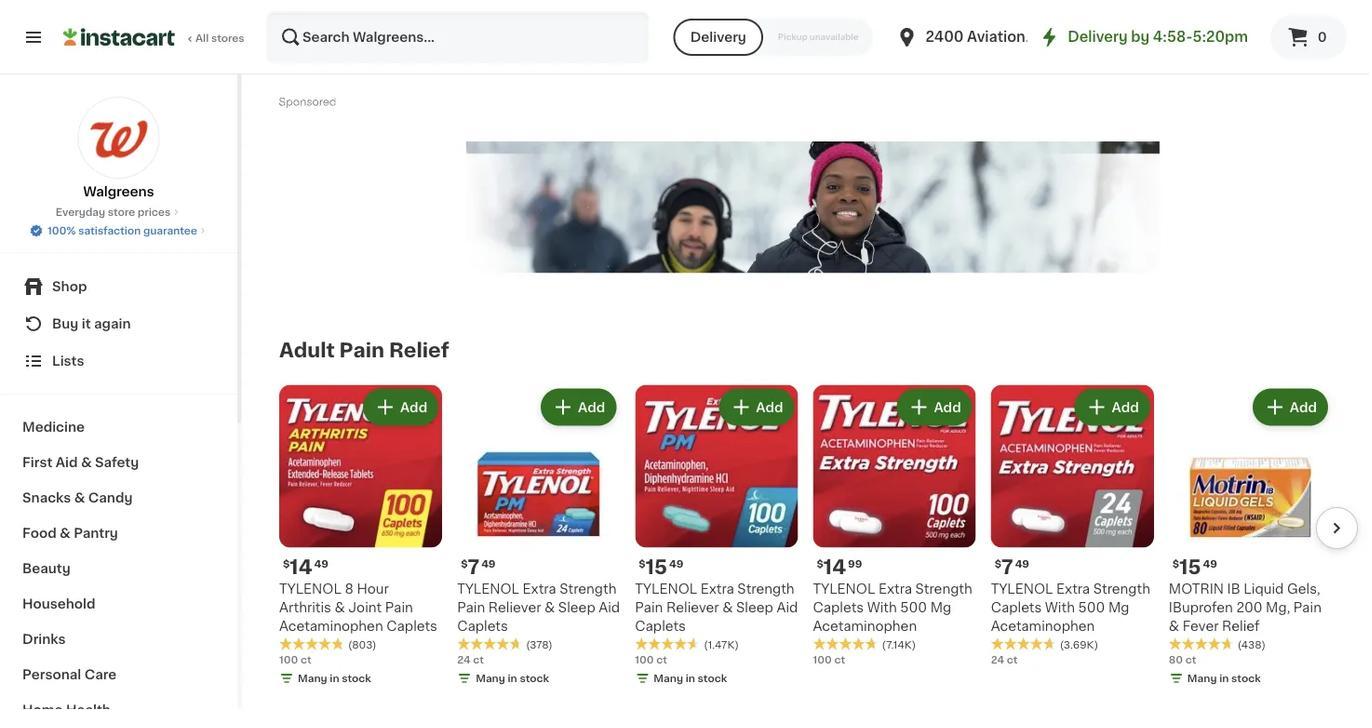 Task type: vqa. For each thing, say whether or not it's contained in the screenshot.


Task type: locate. For each thing, give the bounding box(es) containing it.
1 horizontal spatial delivery
[[1068, 30, 1128, 44]]

4 many in stock from the left
[[1188, 674, 1261, 684]]

strength
[[560, 582, 617, 595], [916, 582, 972, 595], [1093, 582, 1150, 595], [738, 582, 795, 595]]

hour
[[357, 582, 389, 595]]

3 acetaminophen from the left
[[991, 620, 1095, 633]]

500 up '(7.14k)'
[[900, 601, 927, 614]]

delivery button
[[674, 19, 763, 56]]

1 100 from the left
[[279, 655, 298, 665]]

relief
[[389, 340, 449, 360], [1222, 620, 1260, 633]]

5 49 from the left
[[1203, 559, 1217, 569]]

1 sleep from the left
[[558, 601, 595, 614]]

extra for (1.47k)
[[701, 582, 734, 595]]

4 product group from the left
[[813, 385, 976, 667]]

stock
[[342, 674, 371, 684], [520, 674, 549, 684], [698, 674, 727, 684], [1232, 674, 1261, 684]]

tylenol extra strength pain reliever & sleep aid caplets up (1.47k)
[[635, 582, 798, 633]]

2 tylenol extra strength caplets with 500 mg acetaminophen from the left
[[991, 582, 1150, 633]]

1 horizontal spatial 7
[[1002, 558, 1013, 577]]

& right 'food'
[[60, 527, 71, 540]]

2 many in stock from the left
[[476, 674, 549, 684]]

100 for $ 14 49
[[279, 655, 298, 665]]

5 $ from the left
[[639, 559, 646, 569]]

3 add from the left
[[756, 401, 783, 414]]

14 for $ 14 99
[[824, 558, 846, 577]]

& up the "(378)"
[[545, 601, 555, 614]]

1 horizontal spatial tylenol extra strength caplets with 500 mg acetaminophen
[[991, 582, 1150, 633]]

2 mg from the left
[[1109, 601, 1129, 614]]

2 500 from the left
[[1078, 601, 1105, 614]]

1 many from the left
[[298, 674, 327, 684]]

0 horizontal spatial 7
[[468, 558, 480, 577]]

tylenol extra strength pain reliever & sleep aid caplets
[[457, 582, 620, 633], [635, 582, 798, 633]]

(378)
[[526, 640, 553, 650]]

with up '(7.14k)'
[[867, 601, 897, 614]]

drinks
[[22, 633, 66, 646]]

1 horizontal spatial acetaminophen
[[813, 620, 917, 633]]

3 tylenol from the left
[[813, 582, 875, 595]]

2 $ from the left
[[461, 559, 468, 569]]

1 with from the left
[[867, 601, 897, 614]]

49 for (1.47k)
[[669, 559, 684, 569]]

walgreens logo image
[[78, 97, 160, 179]]

2 $ 15 49 from the left
[[1173, 558, 1217, 577]]

1 horizontal spatial 15
[[1180, 558, 1201, 577]]

49 inside $ 14 49
[[314, 559, 328, 569]]

None search field
[[266, 11, 649, 63]]

80 ct
[[1169, 655, 1197, 665]]

add for (1.47k)
[[756, 401, 783, 414]]

tylenol 8 hour arthritis & joint pain acetaminophen caplets
[[279, 582, 437, 633]]

1 horizontal spatial relief
[[1222, 620, 1260, 633]]

extra up the "(378)"
[[523, 582, 556, 595]]

$ 7 49
[[461, 558, 496, 577], [995, 558, 1030, 577]]

6 ct from the left
[[1186, 655, 1197, 665]]

49 for (378)
[[481, 559, 496, 569]]

aviation
[[967, 30, 1026, 44]]

acetaminophen up (3.69k)
[[991, 620, 1095, 633]]

tylenol extra strength caplets with 500 mg acetaminophen for 7
[[991, 582, 1150, 633]]

1 horizontal spatial 100 ct
[[635, 655, 667, 665]]

1 horizontal spatial 24 ct
[[991, 655, 1018, 665]]

2 add from the left
[[578, 401, 605, 414]]

many in stock for (803)
[[298, 674, 371, 684]]

2 in from the left
[[508, 674, 517, 684]]

personal
[[22, 668, 81, 681]]

2 horizontal spatial acetaminophen
[[991, 620, 1095, 633]]

tylenol for (803)
[[279, 582, 341, 595]]

add button for (3.69k)
[[1077, 390, 1148, 424]]

2 many from the left
[[476, 674, 505, 684]]

1 horizontal spatial reliever
[[666, 601, 719, 614]]

0 horizontal spatial reliever
[[489, 601, 541, 614]]

product group
[[279, 385, 442, 690], [457, 385, 620, 690], [635, 385, 798, 690], [813, 385, 976, 667], [991, 385, 1154, 667], [1169, 385, 1332, 690]]

2 horizontal spatial 100
[[813, 655, 832, 665]]

$ for (378)
[[461, 559, 468, 569]]

snacks & candy
[[22, 491, 133, 505]]

stock down (1.47k)
[[698, 674, 727, 684]]

4 49 from the left
[[669, 559, 684, 569]]

strength for (3.69k)
[[1093, 582, 1150, 595]]

4 add from the left
[[934, 401, 961, 414]]

7
[[468, 558, 480, 577], [1002, 558, 1013, 577]]

0 horizontal spatial tylenol extra strength caplets with 500 mg acetaminophen
[[813, 582, 972, 633]]

1 49 from the left
[[314, 559, 328, 569]]

100 ct
[[279, 655, 311, 665], [813, 655, 845, 665], [635, 655, 667, 665]]

1 100 ct from the left
[[279, 655, 311, 665]]

4 ct from the left
[[1007, 655, 1018, 665]]

fever
[[1183, 620, 1219, 633]]

15
[[646, 558, 667, 577], [1180, 558, 1201, 577]]

3 ct from the left
[[834, 655, 845, 665]]

500 up (3.69k)
[[1078, 601, 1105, 614]]

in
[[330, 674, 339, 684], [508, 674, 517, 684], [686, 674, 695, 684], [1220, 674, 1229, 684]]

2 49 from the left
[[481, 559, 496, 569]]

0 horizontal spatial with
[[867, 601, 897, 614]]

$ inside $ 14 49
[[283, 559, 290, 569]]

candy
[[88, 491, 133, 505]]

1 horizontal spatial sleep
[[736, 601, 773, 614]]

many in stock down the "(378)"
[[476, 674, 549, 684]]

2 24 from the left
[[991, 655, 1004, 665]]

tylenol extra strength caplets with 500 mg acetaminophen up '(7.14k)'
[[813, 582, 972, 633]]

1 many in stock from the left
[[298, 674, 371, 684]]

(3.69k)
[[1060, 640, 1098, 650]]

5 add button from the left
[[1077, 390, 1148, 424]]

0 horizontal spatial relief
[[389, 340, 449, 360]]

2 add button from the left
[[543, 390, 615, 424]]

1 reliever from the left
[[489, 601, 541, 614]]

first
[[22, 456, 52, 469]]

0 horizontal spatial $ 15 49
[[639, 558, 684, 577]]

medicine
[[22, 421, 85, 434]]

3 many from the left
[[654, 674, 683, 684]]

acetaminophen for $ 14 99
[[813, 620, 917, 633]]

5 add from the left
[[1112, 401, 1139, 414]]

3 add button from the left
[[721, 390, 793, 424]]

5 tylenol from the left
[[635, 582, 697, 595]]

3 100 from the left
[[635, 655, 654, 665]]

1 horizontal spatial $ 7 49
[[995, 558, 1030, 577]]

adult
[[279, 340, 335, 360]]

1 add button from the left
[[365, 390, 437, 424]]

add button
[[365, 390, 437, 424], [543, 390, 615, 424], [721, 390, 793, 424], [899, 390, 971, 424], [1077, 390, 1148, 424], [1255, 390, 1326, 424]]

caplets
[[813, 601, 864, 614], [991, 601, 1042, 614], [387, 620, 437, 633], [457, 620, 508, 633], [635, 620, 686, 633]]

many for (378)
[[476, 674, 505, 684]]

100%
[[48, 226, 76, 236]]

1 tylenol from the left
[[279, 582, 341, 595]]

everyday store prices link
[[56, 205, 182, 220]]

99
[[848, 559, 862, 569]]

tylenol extra strength pain reliever & sleep aid caplets for 7
[[457, 582, 620, 633]]

acetaminophen inside tylenol 8 hour arthritis & joint pain acetaminophen caplets
[[279, 620, 383, 633]]

1 horizontal spatial 14
[[824, 558, 846, 577]]

2 stock from the left
[[520, 674, 549, 684]]

0 horizontal spatial aid
[[56, 456, 78, 469]]

3 49 from the left
[[1015, 559, 1030, 569]]

1 horizontal spatial 500
[[1078, 601, 1105, 614]]

6 product group from the left
[[1169, 385, 1332, 690]]

acetaminophen up '(7.14k)'
[[813, 620, 917, 633]]

many in stock down (1.47k)
[[654, 674, 727, 684]]

0 horizontal spatial 15
[[646, 558, 667, 577]]

buy it again link
[[11, 305, 226, 343]]

aid for 15
[[777, 601, 798, 614]]

tylenol inside tylenol 8 hour arthritis & joint pain acetaminophen caplets
[[279, 582, 341, 595]]

1 ct from the left
[[301, 655, 311, 665]]

many
[[298, 674, 327, 684], [476, 674, 505, 684], [654, 674, 683, 684], [1188, 674, 1217, 684]]

6 add from the left
[[1290, 401, 1317, 414]]

100 ct for $ 14 99
[[813, 655, 845, 665]]

everyday
[[56, 207, 105, 217]]

2 strength from the left
[[916, 582, 972, 595]]

buy it again
[[52, 317, 131, 330]]

delivery
[[1068, 30, 1128, 44], [690, 31, 746, 44]]

tylenol extra strength pain reliever & sleep aid caplets for 15
[[635, 582, 798, 633]]

by
[[1131, 30, 1150, 44]]

add
[[400, 401, 427, 414], [578, 401, 605, 414], [756, 401, 783, 414], [934, 401, 961, 414], [1112, 401, 1139, 414], [1290, 401, 1317, 414]]

2 7 from the left
[[1002, 558, 1013, 577]]

stock for (378)
[[520, 674, 549, 684]]

guarantee
[[143, 226, 197, 236]]

1 14 from the left
[[290, 558, 312, 577]]

0 vertical spatial relief
[[389, 340, 449, 360]]

it pays to be prepared image
[[279, 141, 1332, 273]]

1 horizontal spatial 24
[[991, 655, 1004, 665]]

1 24 ct from the left
[[457, 655, 484, 665]]

2 15 from the left
[[1180, 558, 1201, 577]]

2 100 ct from the left
[[813, 655, 845, 665]]

many in stock
[[298, 674, 371, 684], [476, 674, 549, 684], [654, 674, 727, 684], [1188, 674, 1261, 684]]

medicine link
[[11, 410, 226, 445]]

mg for 14
[[931, 601, 952, 614]]

1 horizontal spatial aid
[[599, 601, 620, 614]]

1 horizontal spatial $ 15 49
[[1173, 558, 1217, 577]]

stock down the "(378)"
[[520, 674, 549, 684]]

satisfaction
[[78, 226, 141, 236]]

0 horizontal spatial sleep
[[558, 601, 595, 614]]

3 stock from the left
[[698, 674, 727, 684]]

reliever
[[489, 601, 541, 614], [666, 601, 719, 614]]

1 24 from the left
[[457, 655, 471, 665]]

prices
[[138, 207, 171, 217]]

5 product group from the left
[[991, 385, 1154, 667]]

food & pantry
[[22, 527, 118, 540]]

3 100 ct from the left
[[635, 655, 667, 665]]

1 7 from the left
[[468, 558, 480, 577]]

beauty
[[22, 562, 71, 575]]

2 horizontal spatial aid
[[777, 601, 798, 614]]

2 with from the left
[[1045, 601, 1075, 614]]

1 tylenol extra strength pain reliever & sleep aid caplets from the left
[[457, 582, 620, 633]]

1 strength from the left
[[560, 582, 617, 595]]

4 $ from the left
[[995, 559, 1002, 569]]

& inside motrin ib liquid gels, ibuprofen 200 mg, pain & fever relief
[[1169, 620, 1179, 633]]

24
[[457, 655, 471, 665], [991, 655, 1004, 665]]

1 500 from the left
[[900, 601, 927, 614]]

1 vertical spatial relief
[[1222, 620, 1260, 633]]

0 horizontal spatial 14
[[290, 558, 312, 577]]

0 horizontal spatial 24
[[457, 655, 471, 665]]

1 horizontal spatial 100
[[635, 655, 654, 665]]

joint
[[348, 601, 382, 614]]

store
[[108, 207, 135, 217]]

care
[[84, 668, 117, 681]]

acetaminophen down arthritis
[[279, 620, 383, 633]]

pain inside motrin ib liquid gels, ibuprofen 200 mg, pain & fever relief
[[1294, 601, 1322, 614]]

4 add button from the left
[[899, 390, 971, 424]]

Search field
[[268, 13, 648, 61]]

1 extra from the left
[[523, 582, 556, 595]]

6 $ from the left
[[1173, 559, 1180, 569]]

1 15 from the left
[[646, 558, 667, 577]]

24 ct for tylenol extra strength caplets with 500 mg acetaminophen
[[991, 655, 1018, 665]]

3 extra from the left
[[1057, 582, 1090, 595]]

with up (3.69k)
[[1045, 601, 1075, 614]]

1 add from the left
[[400, 401, 427, 414]]

delivery by 4:58-5:20pm
[[1068, 30, 1248, 44]]

0 horizontal spatial 24 ct
[[457, 655, 484, 665]]

1 horizontal spatial mg
[[1109, 601, 1129, 614]]

arthritis
[[279, 601, 331, 614]]

1 mg from the left
[[931, 601, 952, 614]]

2 horizontal spatial 100 ct
[[813, 655, 845, 665]]

tylenol extra strength caplets with 500 mg acetaminophen up (3.69k)
[[991, 582, 1150, 633]]

4 extra from the left
[[701, 582, 734, 595]]

household link
[[11, 586, 226, 622]]

49 for (803)
[[314, 559, 328, 569]]

2 100 from the left
[[813, 655, 832, 665]]

aid
[[56, 456, 78, 469], [599, 601, 620, 614], [777, 601, 798, 614]]

reliever up (1.47k)
[[666, 601, 719, 614]]

many in stock down (438)
[[1188, 674, 1261, 684]]

0 horizontal spatial tylenol extra strength pain reliever & sleep aid caplets
[[457, 582, 620, 633]]

4 in from the left
[[1220, 674, 1229, 684]]

safety
[[95, 456, 139, 469]]

6 add button from the left
[[1255, 390, 1326, 424]]

2 24 ct from the left
[[991, 655, 1018, 665]]

add for (438)
[[1290, 401, 1317, 414]]

many in stock down (803)
[[298, 674, 371, 684]]

2 sleep from the left
[[736, 601, 773, 614]]

stock down (438)
[[1232, 674, 1261, 684]]

0 horizontal spatial acetaminophen
[[279, 620, 383, 633]]

tylenol extra strength pain reliever & sleep aid caplets up the "(378)"
[[457, 582, 620, 633]]

delivery inside button
[[690, 31, 746, 44]]

acetaminophen
[[279, 620, 383, 633], [813, 620, 917, 633], [991, 620, 1095, 633]]

3 many in stock from the left
[[654, 674, 727, 684]]

add button for (7.14k)
[[899, 390, 971, 424]]

49
[[314, 559, 328, 569], [481, 559, 496, 569], [1015, 559, 1030, 569], [669, 559, 684, 569], [1203, 559, 1217, 569]]

0 horizontal spatial 500
[[900, 601, 927, 614]]

food & pantry link
[[11, 516, 226, 551]]

4 many from the left
[[1188, 674, 1217, 684]]

tylenol
[[279, 582, 341, 595], [457, 582, 519, 595], [813, 582, 875, 595], [991, 582, 1053, 595], [635, 582, 697, 595]]

reliever for 7
[[489, 601, 541, 614]]

sleep for 15
[[736, 601, 773, 614]]

0 horizontal spatial 100 ct
[[279, 655, 311, 665]]

caplets inside tylenol 8 hour arthritis & joint pain acetaminophen caplets
[[387, 620, 437, 633]]

100 for $ 14 99
[[813, 655, 832, 665]]

2 ct from the left
[[473, 655, 484, 665]]

4 tylenol from the left
[[991, 582, 1053, 595]]

4 stock from the left
[[1232, 674, 1261, 684]]

gels,
[[1287, 582, 1321, 595]]

24 for tylenol extra strength pain reliever & sleep aid caplets
[[457, 655, 471, 665]]

ct for (438)
[[1186, 655, 1197, 665]]

0 horizontal spatial 100
[[279, 655, 298, 665]]

with for 7
[[1045, 601, 1075, 614]]

many for (803)
[[298, 674, 327, 684]]

5 ct from the left
[[657, 655, 667, 665]]

3 in from the left
[[686, 674, 695, 684]]

extra up (1.47k)
[[701, 582, 734, 595]]

all
[[195, 33, 209, 43]]

14
[[290, 558, 312, 577], [824, 558, 846, 577]]

5:20pm
[[1193, 30, 1248, 44]]

1 $ 15 49 from the left
[[639, 558, 684, 577]]

2 tylenol extra strength pain reliever & sleep aid caplets from the left
[[635, 582, 798, 633]]

& left the fever
[[1169, 620, 1179, 633]]

1 $ from the left
[[283, 559, 290, 569]]

1 in from the left
[[330, 674, 339, 684]]

aid for 7
[[599, 601, 620, 614]]

$
[[283, 559, 290, 569], [461, 559, 468, 569], [817, 559, 824, 569], [995, 559, 1002, 569], [639, 559, 646, 569], [1173, 559, 1180, 569]]

& up (1.47k)
[[723, 601, 733, 614]]

3 $ from the left
[[817, 559, 824, 569]]

(803)
[[348, 640, 376, 650]]

1 tylenol extra strength caplets with 500 mg acetaminophen from the left
[[813, 582, 972, 633]]

2 acetaminophen from the left
[[813, 620, 917, 633]]

stock for (438)
[[1232, 674, 1261, 684]]

1 $ 7 49 from the left
[[461, 558, 496, 577]]

0 horizontal spatial $ 7 49
[[461, 558, 496, 577]]

mg
[[931, 601, 952, 614], [1109, 601, 1129, 614]]

service type group
[[674, 19, 874, 56]]

sponsored image
[[279, 97, 336, 108]]

$ for (438)
[[1173, 559, 1180, 569]]

reliever up the "(378)"
[[489, 601, 541, 614]]

& down "8"
[[335, 601, 345, 614]]

add button for (803)
[[365, 390, 437, 424]]

0 horizontal spatial delivery
[[690, 31, 746, 44]]

caplets for 15
[[635, 620, 686, 633]]

14 up arthritis
[[290, 558, 312, 577]]

3 product group from the left
[[635, 385, 798, 690]]

2 tylenol from the left
[[457, 582, 519, 595]]

all stores
[[195, 33, 244, 43]]

0 horizontal spatial mg
[[931, 601, 952, 614]]

1 stock from the left
[[342, 674, 371, 684]]

2 $ 7 49 from the left
[[995, 558, 1030, 577]]

add for (7.14k)
[[934, 401, 961, 414]]

1 acetaminophen from the left
[[279, 620, 383, 633]]

with for 14
[[867, 601, 897, 614]]

1 horizontal spatial with
[[1045, 601, 1075, 614]]

extra up '(7.14k)'
[[879, 582, 912, 595]]

household
[[22, 598, 95, 611]]

2400 aviation dr
[[926, 30, 1046, 44]]

$ inside $ 14 99
[[817, 559, 824, 569]]

with
[[867, 601, 897, 614], [1045, 601, 1075, 614]]

14 left the 99
[[824, 558, 846, 577]]

extra for (378)
[[523, 582, 556, 595]]

2 extra from the left
[[879, 582, 912, 595]]

1 horizontal spatial tylenol extra strength pain reliever & sleep aid caplets
[[635, 582, 798, 633]]

500
[[900, 601, 927, 614], [1078, 601, 1105, 614]]

3 strength from the left
[[1093, 582, 1150, 595]]

stock down (803)
[[342, 674, 371, 684]]

2 14 from the left
[[824, 558, 846, 577]]

2 reliever from the left
[[666, 601, 719, 614]]

extra
[[523, 582, 556, 595], [879, 582, 912, 595], [1057, 582, 1090, 595], [701, 582, 734, 595]]

extra up (3.69k)
[[1057, 582, 1090, 595]]



Task type: describe. For each thing, give the bounding box(es) containing it.
$ for (3.69k)
[[995, 559, 1002, 569]]

(438)
[[1238, 640, 1266, 650]]

add button for (1.47k)
[[721, 390, 793, 424]]

add for (3.69k)
[[1112, 401, 1139, 414]]

many in stock for (438)
[[1188, 674, 1261, 684]]

tylenol for (378)
[[457, 582, 519, 595]]

strength for (378)
[[560, 582, 617, 595]]

lists link
[[11, 343, 226, 380]]

in for (803)
[[330, 674, 339, 684]]

shop link
[[11, 268, 226, 305]]

many in stock for (1.47k)
[[654, 674, 727, 684]]

strength for (7.14k)
[[916, 582, 972, 595]]

$ for (803)
[[283, 559, 290, 569]]

buy
[[52, 317, 79, 330]]

again
[[94, 317, 131, 330]]

strength for (1.47k)
[[738, 582, 795, 595]]

7 for tylenol extra strength caplets with 500 mg acetaminophen
[[1002, 558, 1013, 577]]

$ 14 49
[[283, 558, 328, 577]]

14 for $ 14 49
[[290, 558, 312, 577]]

ct for (7.14k)
[[834, 655, 845, 665]]

reliever for 15
[[666, 601, 719, 614]]

15 for motrin
[[1180, 558, 1201, 577]]

delivery by 4:58-5:20pm link
[[1038, 26, 1248, 48]]

$ 15 49 for motrin
[[1173, 558, 1217, 577]]

item carousel region
[[253, 377, 1358, 697]]

& inside tylenol 8 hour arthritis & joint pain acetaminophen caplets
[[335, 601, 345, 614]]

ibuprofen
[[1169, 601, 1233, 614]]

stores
[[211, 33, 244, 43]]

(1.47k)
[[704, 640, 739, 650]]

caplets for 7
[[457, 620, 508, 633]]

everyday store prices
[[56, 207, 171, 217]]

tylenol for (1.47k)
[[635, 582, 697, 595]]

0
[[1318, 31, 1327, 44]]

add for (378)
[[578, 401, 605, 414]]

mg for 7
[[1109, 601, 1129, 614]]

tylenol for (7.14k)
[[813, 582, 875, 595]]

food
[[22, 527, 56, 540]]

7 for tylenol extra strength pain reliever & sleep aid caplets
[[468, 558, 480, 577]]

15 for tylenol
[[646, 558, 667, 577]]

& left safety
[[81, 456, 92, 469]]

in for (1.47k)
[[686, 674, 695, 684]]

delivery for delivery
[[690, 31, 746, 44]]

add button for (438)
[[1255, 390, 1326, 424]]

stock for (803)
[[342, 674, 371, 684]]

0 button
[[1271, 15, 1347, 60]]

snacks & candy link
[[11, 480, 226, 516]]

liquid
[[1244, 582, 1284, 595]]

add for (803)
[[400, 401, 427, 414]]

8
[[345, 582, 354, 595]]

2400 aviation dr button
[[896, 11, 1046, 63]]

49 for (438)
[[1203, 559, 1217, 569]]

ct for (803)
[[301, 655, 311, 665]]

200
[[1236, 601, 1263, 614]]

$ for (7.14k)
[[817, 559, 824, 569]]

80
[[1169, 655, 1183, 665]]

motrin
[[1169, 582, 1224, 595]]

100% satisfaction guarantee
[[48, 226, 197, 236]]

acetaminophen for $ 14 49
[[279, 620, 383, 633]]

tylenol for (3.69k)
[[991, 582, 1053, 595]]

sleep for 7
[[558, 601, 595, 614]]

24 for tylenol extra strength caplets with 500 mg acetaminophen
[[991, 655, 1004, 665]]

shop
[[52, 280, 87, 293]]

personal care link
[[11, 657, 226, 693]]

add button for (378)
[[543, 390, 615, 424]]

lists
[[52, 355, 84, 368]]

mg,
[[1266, 601, 1290, 614]]

caplets for 14
[[387, 620, 437, 633]]

pain inside tylenol 8 hour arthritis & joint pain acetaminophen caplets
[[385, 601, 413, 614]]

1 product group from the left
[[279, 385, 442, 690]]

100 ct for $ 14 49
[[279, 655, 311, 665]]

motrin ib liquid gels, ibuprofen 200 mg, pain & fever relief
[[1169, 582, 1322, 633]]

2 product group from the left
[[457, 385, 620, 690]]

24 ct for tylenol extra strength pain reliever & sleep aid caplets
[[457, 655, 484, 665]]

ct for (1.47k)
[[657, 655, 667, 665]]

many for (1.47k)
[[654, 674, 683, 684]]

all stores link
[[63, 11, 246, 63]]

it
[[82, 317, 91, 330]]

$ 15 49 for tylenol
[[639, 558, 684, 577]]

pantry
[[74, 527, 118, 540]]

(7.14k)
[[882, 640, 916, 650]]

stock for (1.47k)
[[698, 674, 727, 684]]

ib
[[1227, 582, 1241, 595]]

in for (438)
[[1220, 674, 1229, 684]]

extra for (7.14k)
[[879, 582, 912, 595]]

4:58-
[[1153, 30, 1193, 44]]

$ for (1.47k)
[[639, 559, 646, 569]]

100 ct for $ 15 49
[[635, 655, 667, 665]]

in for (378)
[[508, 674, 517, 684]]

relief inside motrin ib liquid gels, ibuprofen 200 mg, pain & fever relief
[[1222, 620, 1260, 633]]

many in stock for (378)
[[476, 674, 549, 684]]

beauty link
[[11, 551, 226, 586]]

$ 14 99
[[817, 558, 862, 577]]

ct for (378)
[[473, 655, 484, 665]]

adult pain relief
[[279, 340, 449, 360]]

snacks
[[22, 491, 71, 505]]

dr
[[1029, 30, 1046, 44]]

100% satisfaction guarantee button
[[29, 220, 208, 238]]

first aid & safety link
[[11, 445, 226, 480]]

personal care
[[22, 668, 117, 681]]

instacart logo image
[[63, 26, 175, 48]]

$ 7 49 for tylenol extra strength caplets with 500 mg acetaminophen
[[995, 558, 1030, 577]]

ct for (3.69k)
[[1007, 655, 1018, 665]]

many for (438)
[[1188, 674, 1217, 684]]

tylenol extra strength caplets with 500 mg acetaminophen for 14
[[813, 582, 972, 633]]

walgreens link
[[78, 97, 160, 201]]

delivery for delivery by 4:58-5:20pm
[[1068, 30, 1128, 44]]

500 for 7
[[1078, 601, 1105, 614]]

walgreens
[[83, 185, 154, 198]]

2400
[[926, 30, 964, 44]]

drinks link
[[11, 622, 226, 657]]

extra for (3.69k)
[[1057, 582, 1090, 595]]

first aid & safety
[[22, 456, 139, 469]]

$ 7 49 for tylenol extra strength pain reliever & sleep aid caplets
[[461, 558, 496, 577]]

& left candy
[[74, 491, 85, 505]]

500 for 14
[[900, 601, 927, 614]]

49 for (3.69k)
[[1015, 559, 1030, 569]]

100 for $ 15 49
[[635, 655, 654, 665]]

acetaminophen for $ 7 49
[[991, 620, 1095, 633]]



